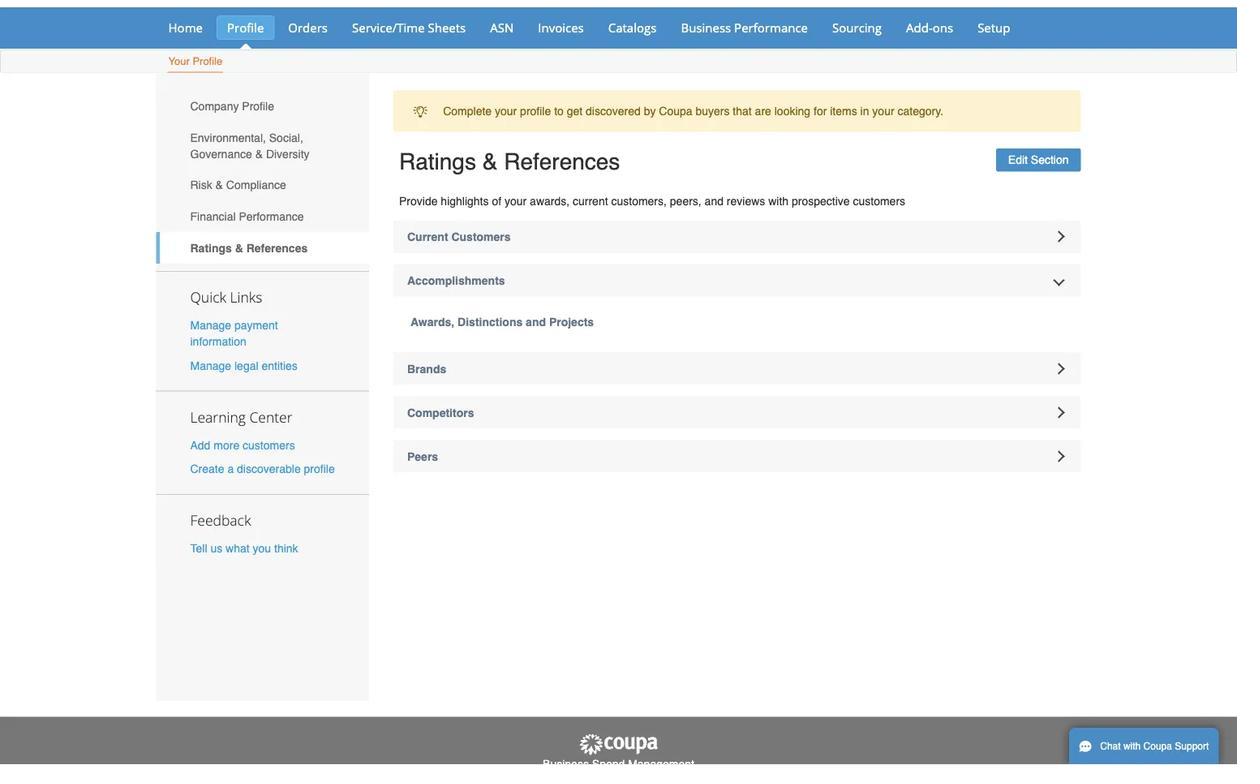 Task type: describe. For each thing, give the bounding box(es) containing it.
awards, distinctions and projects
[[411, 315, 594, 328]]

invoices
[[538, 19, 584, 36]]

looking
[[775, 104, 811, 117]]

that
[[733, 104, 752, 117]]

profile link
[[217, 15, 275, 40]]

financial performance
[[190, 210, 304, 223]]

you
[[253, 542, 271, 555]]

environmental, social, governance & diversity
[[190, 131, 310, 160]]

service/time
[[352, 19, 425, 36]]

& down 'financial performance'
[[235, 241, 243, 254]]

current customers heading
[[394, 220, 1081, 253]]

risk & compliance
[[190, 179, 286, 192]]

provide highlights of your awards, current customers, peers, and reviews with prospective customers
[[399, 194, 906, 207]]

business
[[681, 19, 731, 36]]

company profile link
[[156, 90, 369, 122]]

what
[[226, 542, 250, 555]]

peers button
[[394, 440, 1081, 473]]

category.
[[898, 104, 944, 117]]

chat with coupa support button
[[1070, 728, 1219, 765]]

competitors button
[[394, 396, 1081, 429]]

complete your profile to get discovered by coupa buyers that are looking for items in your category.
[[443, 104, 944, 117]]

learning
[[190, 407, 246, 426]]

current
[[407, 230, 448, 243]]

accomplishments button
[[394, 264, 1081, 297]]

business performance link
[[671, 15, 819, 40]]

setup link
[[967, 15, 1021, 40]]

1 vertical spatial profile
[[304, 462, 335, 475]]

customers
[[452, 230, 511, 243]]

by
[[644, 104, 656, 117]]

& inside environmental, social, governance & diversity
[[255, 147, 263, 160]]

add-
[[906, 19, 933, 36]]

add-ons link
[[896, 15, 964, 40]]

chat
[[1101, 741, 1121, 752]]

reviews
[[727, 194, 766, 207]]

setup
[[978, 19, 1011, 36]]

brands button
[[394, 353, 1081, 385]]

competitors heading
[[394, 396, 1081, 429]]

add
[[190, 439, 211, 452]]

awards,
[[530, 194, 570, 207]]

create
[[190, 462, 224, 475]]

catalogs
[[608, 19, 657, 36]]

service/time sheets
[[352, 19, 466, 36]]

edit section
[[1009, 154, 1069, 167]]

more
[[214, 439, 240, 452]]

of
[[492, 194, 502, 207]]

compliance
[[226, 179, 286, 192]]

asn
[[490, 19, 514, 36]]

quick
[[190, 288, 226, 307]]

peers heading
[[394, 440, 1081, 473]]

edit
[[1009, 154, 1028, 167]]

home
[[168, 19, 203, 36]]

service/time sheets link
[[342, 15, 477, 40]]

performance for financial performance
[[239, 210, 304, 223]]

0 horizontal spatial customers
[[243, 439, 295, 452]]

social,
[[269, 131, 303, 144]]

highlights
[[441, 194, 489, 207]]

0 vertical spatial ratings & references
[[399, 149, 620, 175]]

to
[[554, 104, 564, 117]]

company
[[190, 100, 239, 113]]

risk
[[190, 179, 212, 192]]

support
[[1175, 741, 1209, 752]]

current
[[573, 194, 608, 207]]

0 vertical spatial coupa supplier portal image
[[144, 0, 353, 7]]

orders link
[[278, 15, 338, 40]]

create a discoverable profile
[[190, 462, 335, 475]]

center
[[250, 407, 293, 426]]

edit section link
[[996, 148, 1081, 172]]

accomplishments heading
[[394, 264, 1081, 297]]

manage payment information link
[[190, 319, 278, 348]]

sourcing
[[833, 19, 882, 36]]

profile for your profile
[[193, 55, 223, 67]]

tell
[[190, 542, 207, 555]]

1 vertical spatial and
[[526, 315, 546, 328]]



Task type: locate. For each thing, give the bounding box(es) containing it.
with inside button
[[1124, 741, 1141, 752]]

0 horizontal spatial performance
[[239, 210, 304, 223]]

profile right your
[[193, 55, 223, 67]]

1 horizontal spatial coupa
[[1144, 741, 1173, 752]]

references up awards,
[[504, 149, 620, 175]]

entities
[[262, 359, 298, 372]]

ratings up provide
[[399, 149, 476, 175]]

performance inside "link"
[[239, 210, 304, 223]]

performance
[[735, 19, 808, 36], [239, 210, 304, 223]]

links
[[230, 288, 262, 307]]

profile left to
[[520, 104, 551, 117]]

0 vertical spatial customers
[[853, 194, 906, 207]]

tell us what you think
[[190, 542, 298, 555]]

and left projects
[[526, 315, 546, 328]]

in
[[861, 104, 870, 117]]

risk & compliance link
[[156, 169, 369, 201]]

company profile
[[190, 100, 274, 113]]

sourcing link
[[822, 15, 893, 40]]

0 vertical spatial profile
[[520, 104, 551, 117]]

1 vertical spatial coupa
[[1144, 741, 1173, 752]]

0 horizontal spatial with
[[769, 194, 789, 207]]

learning center
[[190, 407, 293, 426]]

feedback
[[190, 511, 251, 530]]

payment
[[235, 319, 278, 332]]

& right risk
[[216, 179, 223, 192]]

information
[[190, 335, 247, 348]]

add more customers link
[[190, 439, 295, 452]]

ratings & references link
[[156, 232, 369, 264]]

complete
[[443, 104, 492, 117]]

1 vertical spatial ratings
[[190, 241, 232, 254]]

references
[[504, 149, 620, 175], [246, 241, 308, 254]]

0 horizontal spatial coupa
[[659, 104, 693, 117]]

1 horizontal spatial customers
[[853, 194, 906, 207]]

and right peers,
[[705, 194, 724, 207]]

1 horizontal spatial coupa supplier portal image
[[578, 733, 659, 756]]

1 vertical spatial customers
[[243, 439, 295, 452]]

projects
[[549, 315, 594, 328]]

awards,
[[411, 315, 455, 328]]

1 horizontal spatial performance
[[735, 19, 808, 36]]

customers right the prospective
[[853, 194, 906, 207]]

0 vertical spatial and
[[705, 194, 724, 207]]

discovered
[[586, 104, 641, 117]]

your right in
[[873, 104, 895, 117]]

catalogs link
[[598, 15, 667, 40]]

quick links
[[190, 288, 262, 307]]

0 vertical spatial coupa
[[659, 104, 693, 117]]

financial
[[190, 210, 236, 223]]

ratings down financial
[[190, 241, 232, 254]]

coupa inside button
[[1144, 741, 1173, 752]]

customers,
[[611, 194, 667, 207]]

1 horizontal spatial profile
[[520, 104, 551, 117]]

buyers
[[696, 104, 730, 117]]

manage inside manage payment information
[[190, 319, 231, 332]]

2 vertical spatial profile
[[242, 100, 274, 113]]

profile for company profile
[[242, 100, 274, 113]]

current customers button
[[394, 220, 1081, 253]]

0 horizontal spatial coupa supplier portal image
[[144, 0, 353, 7]]

2 manage from the top
[[190, 359, 231, 372]]

performance for business performance
[[735, 19, 808, 36]]

profile inside 'link'
[[227, 19, 264, 36]]

a
[[228, 462, 234, 475]]

sheets
[[428, 19, 466, 36]]

0 horizontal spatial references
[[246, 241, 308, 254]]

environmental, social, governance & diversity link
[[156, 122, 369, 169]]

invoices link
[[528, 15, 595, 40]]

profile inside complete your profile to get discovered by coupa buyers that are looking for items in your category. alert
[[520, 104, 551, 117]]

us
[[211, 542, 223, 555]]

legal
[[235, 359, 259, 372]]

0 horizontal spatial ratings & references
[[190, 241, 308, 254]]

items
[[830, 104, 858, 117]]

with
[[769, 194, 789, 207], [1124, 741, 1141, 752]]

manage down information
[[190, 359, 231, 372]]

coupa left support
[[1144, 741, 1173, 752]]

0 horizontal spatial ratings
[[190, 241, 232, 254]]

customers up discoverable
[[243, 439, 295, 452]]

ratings & references up of
[[399, 149, 620, 175]]

create a discoverable profile link
[[190, 462, 335, 475]]

home link
[[158, 15, 213, 40]]

with right reviews
[[769, 194, 789, 207]]

provide
[[399, 194, 438, 207]]

coupa
[[659, 104, 693, 117], [1144, 741, 1173, 752]]

add-ons
[[906, 19, 954, 36]]

current customers
[[407, 230, 511, 243]]

ratings
[[399, 149, 476, 175], [190, 241, 232, 254]]

0 vertical spatial ratings
[[399, 149, 476, 175]]

profile
[[520, 104, 551, 117], [304, 462, 335, 475]]

coupa supplier portal image
[[144, 0, 353, 7], [578, 733, 659, 756]]

1 vertical spatial profile
[[193, 55, 223, 67]]

1 vertical spatial performance
[[239, 210, 304, 223]]

manage legal entities link
[[190, 359, 298, 372]]

and
[[705, 194, 724, 207], [526, 315, 546, 328]]

0 horizontal spatial and
[[526, 315, 546, 328]]

1 vertical spatial manage
[[190, 359, 231, 372]]

1 horizontal spatial ratings & references
[[399, 149, 620, 175]]

1 horizontal spatial references
[[504, 149, 620, 175]]

business performance
[[681, 19, 808, 36]]

1 vertical spatial references
[[246, 241, 308, 254]]

profile up "environmental, social, governance & diversity" link on the left top of page
[[242, 100, 274, 113]]

orders
[[288, 19, 328, 36]]

manage up information
[[190, 319, 231, 332]]

asn link
[[480, 15, 524, 40]]

your
[[168, 55, 190, 67]]

peers
[[407, 450, 438, 463]]

coupa right by
[[659, 104, 693, 117]]

add more customers
[[190, 439, 295, 452]]

are
[[755, 104, 772, 117]]

with right chat
[[1124, 741, 1141, 752]]

0 vertical spatial references
[[504, 149, 620, 175]]

0 horizontal spatial profile
[[304, 462, 335, 475]]

competitors
[[407, 406, 474, 419]]

accomplishments
[[407, 274, 505, 287]]

& left 'diversity'
[[255, 147, 263, 160]]

your right the complete
[[495, 104, 517, 117]]

performance right business
[[735, 19, 808, 36]]

0 vertical spatial profile
[[227, 19, 264, 36]]

0 vertical spatial with
[[769, 194, 789, 207]]

brands heading
[[394, 353, 1081, 385]]

brands
[[407, 362, 447, 375]]

references down financial performance "link"
[[246, 241, 308, 254]]

complete your profile to get discovered by coupa buyers that are looking for items in your category. alert
[[394, 90, 1081, 131]]

think
[[274, 542, 298, 555]]

prospective
[[792, 194, 850, 207]]

performance up ratings & references link
[[239, 210, 304, 223]]

1 vertical spatial ratings & references
[[190, 241, 308, 254]]

profile right discoverable
[[304, 462, 335, 475]]

for
[[814, 104, 827, 117]]

& up of
[[483, 149, 498, 175]]

manage for manage payment information
[[190, 319, 231, 332]]

manage for manage legal entities
[[190, 359, 231, 372]]

your right of
[[505, 194, 527, 207]]

manage payment information
[[190, 319, 278, 348]]

your profile
[[168, 55, 223, 67]]

ons
[[933, 19, 954, 36]]

coupa inside alert
[[659, 104, 693, 117]]

ratings & references
[[399, 149, 620, 175], [190, 241, 308, 254]]

distinctions
[[458, 315, 523, 328]]

manage legal entities
[[190, 359, 298, 372]]

diversity
[[266, 147, 310, 160]]

1 vertical spatial coupa supplier portal image
[[578, 733, 659, 756]]

peers,
[[670, 194, 702, 207]]

1 horizontal spatial ratings
[[399, 149, 476, 175]]

0 vertical spatial performance
[[735, 19, 808, 36]]

1 vertical spatial with
[[1124, 741, 1141, 752]]

0 vertical spatial manage
[[190, 319, 231, 332]]

1 horizontal spatial and
[[705, 194, 724, 207]]

1 horizontal spatial with
[[1124, 741, 1141, 752]]

ratings & references down 'financial performance'
[[190, 241, 308, 254]]

section
[[1031, 154, 1069, 167]]

1 manage from the top
[[190, 319, 231, 332]]

profile right 'home'
[[227, 19, 264, 36]]

discoverable
[[237, 462, 301, 475]]



Task type: vqa. For each thing, say whether or not it's contained in the screenshot.
Invoices
yes



